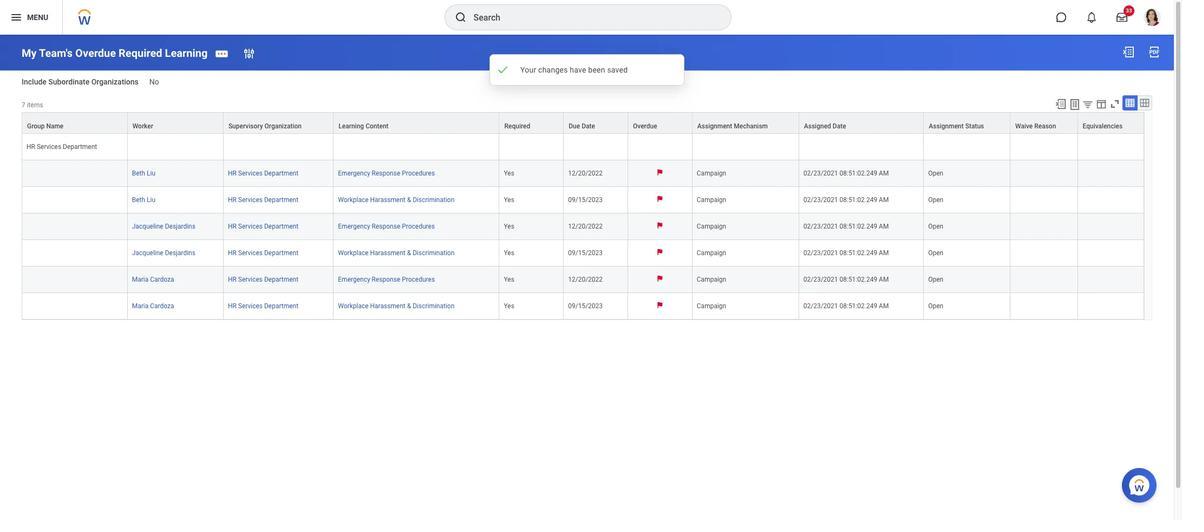 Task type: locate. For each thing, give the bounding box(es) containing it.
hr services department row
[[22, 134, 1145, 160]]

33 button
[[1111, 5, 1135, 29]]

workplace
[[338, 196, 369, 204], [338, 249, 369, 257], [338, 302, 369, 310]]

33
[[1126, 8, 1133, 14]]

harassment
[[370, 196, 406, 204], [370, 249, 406, 257], [370, 302, 406, 310]]

0 vertical spatial learning
[[165, 46, 208, 59]]

0 vertical spatial cardoza
[[150, 276, 174, 283]]

1 vertical spatial export to excel image
[[1055, 98, 1067, 110]]

2 vertical spatial workplace
[[338, 302, 369, 310]]

6 yes from the top
[[504, 302, 515, 310]]

3 procedures from the top
[[402, 276, 435, 283]]

mechanism
[[734, 122, 768, 130]]

assignment for assignment status
[[929, 122, 964, 130]]

02/23/2021 for second row from the top
[[804, 169, 838, 177]]

organizations
[[91, 78, 139, 86]]

workplace harassment & discrimination link for maria cardoza
[[338, 302, 455, 310]]

export to excel image for view printable version (pdf) image
[[1123, 46, 1136, 59]]

jacqueline
[[132, 223, 163, 230], [132, 249, 163, 257]]

0 vertical spatial required
[[119, 46, 162, 59]]

learning
[[165, 46, 208, 59], [339, 122, 364, 130]]

jacqueline for 12/20/2022
[[132, 223, 163, 230]]

1 open from the top
[[929, 169, 944, 177]]

0 vertical spatial emergency
[[338, 169, 370, 177]]

hr inside row
[[27, 143, 35, 151]]

1 vertical spatial jacqueline desjardins
[[132, 249, 196, 257]]

have
[[570, 66, 587, 74]]

0 horizontal spatial assignment
[[698, 122, 733, 130]]

date right due
[[582, 122, 595, 130]]

0 vertical spatial &
[[407, 196, 411, 204]]

2 vertical spatial harassment
[[370, 302, 406, 310]]

toolbar inside my team's overdue required learning 'main content'
[[1050, 95, 1153, 112]]

1 jacqueline desjardins link from the top
[[132, 223, 196, 230]]

1 beth liu from the top
[[132, 169, 155, 177]]

1 beth liu link from the top
[[132, 169, 155, 177]]

response for beth liu
[[372, 169, 401, 177]]

1 emergency response procedures from the top
[[338, 169, 435, 177]]

hr for second row from the top
[[228, 169, 237, 177]]

group
[[27, 122, 45, 130]]

emergency response procedures for beth liu
[[338, 169, 435, 177]]

6 02/23/2021 08:51:02.249 am from the top
[[804, 302, 889, 310]]

2 maria from the top
[[132, 302, 149, 310]]

hr services department inside row
[[27, 143, 97, 151]]

select to filter grid data image
[[1082, 98, 1094, 110]]

2 emergency response procedures link from the top
[[338, 220, 435, 230]]

09/15/2023
[[568, 196, 603, 204], [568, 249, 603, 257], [568, 302, 603, 310]]

am for 6th row
[[879, 276, 889, 283]]

emergency for jacqueline desjardins
[[338, 223, 370, 230]]

workplace harassment & discrimination
[[338, 196, 455, 204], [338, 249, 455, 257], [338, 302, 455, 310]]

0 horizontal spatial overdue
[[75, 46, 116, 59]]

0 vertical spatial harassment
[[370, 196, 406, 204]]

emergency response procedures for jacqueline desjardins
[[338, 223, 435, 230]]

export to excel image left export to worksheets image
[[1055, 98, 1067, 110]]

overdue right due date popup button
[[633, 122, 657, 130]]

0 horizontal spatial export to excel image
[[1055, 98, 1067, 110]]

0 vertical spatial beth liu
[[132, 169, 155, 177]]

export to excel image left view printable version (pdf) image
[[1123, 46, 1136, 59]]

jacqueline desjardins
[[132, 223, 196, 230], [132, 249, 196, 257]]

4 hr services department link from the top
[[228, 249, 299, 257]]

2 assignment from the left
[[929, 122, 964, 130]]

0 vertical spatial jacqueline desjardins link
[[132, 223, 196, 230]]

4 row from the top
[[22, 213, 1145, 240]]

02/23/2021 08:51:02.249 am for 6th row
[[804, 276, 889, 283]]

4 campaign from the top
[[697, 249, 727, 257]]

7 row from the top
[[22, 293, 1145, 320]]

2 workplace harassment & discrimination link from the top
[[338, 249, 455, 257]]

1 vertical spatial liu
[[147, 196, 155, 204]]

been
[[589, 66, 606, 74]]

items
[[27, 101, 43, 109]]

cardoza for 09/15/2023
[[150, 302, 174, 310]]

0 vertical spatial procedures
[[402, 169, 435, 177]]

6 row from the top
[[22, 266, 1145, 293]]

beth liu for 12/20/2022
[[132, 169, 155, 177]]

3 emergency response procedures from the top
[[338, 276, 435, 283]]

2 08:51:02.249 from the top
[[840, 196, 878, 204]]

08:51:02.249
[[840, 169, 878, 177], [840, 196, 878, 204], [840, 223, 878, 230], [840, 249, 878, 257], [840, 276, 878, 283], [840, 302, 878, 310]]

open
[[929, 169, 944, 177], [929, 196, 944, 204], [929, 223, 944, 230], [929, 249, 944, 257], [929, 276, 944, 283], [929, 302, 944, 310]]

2 vertical spatial &
[[407, 302, 411, 310]]

1 vertical spatial emergency response procedures link
[[338, 220, 435, 230]]

workplace harassment & discrimination link for beth liu
[[338, 196, 455, 204]]

workplace for maria cardoza
[[338, 302, 369, 310]]

yes for fourth hr services department link from the top of the my team's overdue required learning 'main content'
[[504, 249, 515, 257]]

1 vertical spatial emergency
[[338, 223, 370, 230]]

1 & from the top
[[407, 196, 411, 204]]

2 liu from the top
[[147, 196, 155, 204]]

assignment left mechanism
[[698, 122, 733, 130]]

department
[[63, 143, 97, 151], [264, 169, 299, 177], [264, 196, 299, 204], [264, 223, 299, 230], [264, 249, 299, 257], [264, 276, 299, 283], [264, 302, 299, 310]]

open for 4th row from the bottom of the my team's overdue required learning 'main content'
[[929, 223, 944, 230]]

02/23/2021 for 3rd row from the top
[[804, 196, 838, 204]]

emergency response procedures link for maria cardoza
[[338, 273, 435, 283]]

1 emergency from the top
[[338, 169, 370, 177]]

1 vertical spatial emergency response procedures
[[338, 223, 435, 230]]

1 horizontal spatial export to excel image
[[1123, 46, 1136, 59]]

am for 4th row from the bottom of the my team's overdue required learning 'main content'
[[879, 223, 889, 230]]

yes for hr services department link related to maria cardoza "link" corresponding to 12/20/2022
[[504, 276, 515, 283]]

0 vertical spatial maria cardoza link
[[132, 276, 174, 283]]

emergency response procedures
[[338, 169, 435, 177], [338, 223, 435, 230], [338, 276, 435, 283]]

2 date from the left
[[833, 122, 847, 130]]

2 vertical spatial emergency response procedures link
[[338, 273, 435, 283]]

3 02/23/2021 08:51:02.249 am from the top
[[804, 223, 889, 230]]

3 workplace harassment & discrimination link from the top
[[338, 302, 455, 310]]

export to excel image
[[1123, 46, 1136, 59], [1055, 98, 1067, 110]]

subordinate
[[48, 78, 90, 86]]

name
[[46, 122, 64, 130]]

waive reason button
[[1011, 113, 1078, 133]]

1 vertical spatial 09/15/2023
[[568, 249, 603, 257]]

0 vertical spatial 12/20/2022
[[568, 169, 603, 177]]

2 & from the top
[[407, 249, 411, 257]]

your changes have been saved
[[521, 66, 628, 74]]

saved
[[608, 66, 628, 74]]

hr services department link
[[228, 169, 299, 177], [228, 196, 299, 204], [228, 223, 299, 230], [228, 249, 299, 257], [228, 276, 299, 283], [228, 302, 299, 310]]

yes for beth liu link related to 09/15/2023's hr services department link
[[504, 196, 515, 204]]

0 vertical spatial overdue
[[75, 46, 116, 59]]

&
[[407, 196, 411, 204], [407, 249, 411, 257], [407, 302, 411, 310]]

workplace for jacqueline desjardins
[[338, 249, 369, 257]]

campaign for second row from the top
[[697, 169, 727, 177]]

12/20/2022 for jacqueline desjardins
[[568, 223, 603, 230]]

1 vertical spatial procedures
[[402, 223, 435, 230]]

2 yes from the top
[[504, 196, 515, 204]]

learning content button
[[334, 113, 499, 133]]

am
[[879, 169, 889, 177], [879, 196, 889, 204], [879, 223, 889, 230], [879, 249, 889, 257], [879, 276, 889, 283], [879, 302, 889, 310]]

1 horizontal spatial assignment
[[929, 122, 964, 130]]

2 vertical spatial emergency
[[338, 276, 370, 283]]

department for 3rd row from the top
[[264, 196, 299, 204]]

am for second row from the top
[[879, 169, 889, 177]]

0 vertical spatial beth
[[132, 169, 145, 177]]

2 procedures from the top
[[402, 223, 435, 230]]

0 vertical spatial liu
[[147, 169, 155, 177]]

cardoza
[[150, 276, 174, 283], [150, 302, 174, 310]]

1 vertical spatial maria cardoza
[[132, 302, 174, 310]]

1 workplace harassment & discrimination link from the top
[[338, 196, 455, 204]]

toolbar
[[1050, 95, 1153, 112]]

maria cardoza
[[132, 276, 174, 283], [132, 302, 174, 310]]

1 vertical spatial cardoza
[[150, 302, 174, 310]]

required inside popup button
[[505, 122, 531, 130]]

1 horizontal spatial overdue
[[633, 122, 657, 130]]

justify image
[[10, 11, 23, 24]]

overdue
[[75, 46, 116, 59], [633, 122, 657, 130]]

3 emergency response procedures link from the top
[[338, 273, 435, 283]]

campaign for first row from the bottom
[[697, 302, 727, 310]]

1 desjardins from the top
[[165, 223, 196, 230]]

workplace harassment & discrimination for beth liu
[[338, 196, 455, 204]]

0 vertical spatial desjardins
[[165, 223, 196, 230]]

1 beth from the top
[[132, 169, 145, 177]]

response
[[372, 169, 401, 177], [372, 223, 401, 230], [372, 276, 401, 283]]

hr services department link for maria cardoza "link" corresponding to 12/20/2022
[[228, 276, 299, 283]]

0 horizontal spatial learning
[[165, 46, 208, 59]]

maria cardoza link for 09/15/2023
[[132, 302, 174, 310]]

discrimination for beth liu
[[413, 196, 455, 204]]

0 vertical spatial 09/15/2023
[[568, 196, 603, 204]]

cardoza for 12/20/2022
[[150, 276, 174, 283]]

5 02/23/2021 08:51:02.249 am from the top
[[804, 276, 889, 283]]

& for liu
[[407, 196, 411, 204]]

date for due date
[[582, 122, 595, 130]]

4 open from the top
[[929, 249, 944, 257]]

assignment status
[[929, 122, 985, 130]]

5 hr services department link from the top
[[228, 276, 299, 283]]

3 response from the top
[[372, 276, 401, 283]]

5 yes from the top
[[504, 276, 515, 283]]

assignment left status
[[929, 122, 964, 130]]

hr services department link for beth liu link related to 09/15/2023
[[228, 196, 299, 204]]

1 vertical spatial jacqueline
[[132, 249, 163, 257]]

1 08:51:02.249 from the top
[[840, 169, 878, 177]]

jacqueline desjardins link for 09/15/2023
[[132, 249, 196, 257]]

3 workplace from the top
[[338, 302, 369, 310]]

1 date from the left
[[582, 122, 595, 130]]

emergency response procedures for maria cardoza
[[338, 276, 435, 283]]

emergency
[[338, 169, 370, 177], [338, 223, 370, 230], [338, 276, 370, 283]]

1 response from the top
[[372, 169, 401, 177]]

2 am from the top
[[879, 196, 889, 204]]

2 beth from the top
[[132, 196, 145, 204]]

1 vertical spatial jacqueline desjardins link
[[132, 249, 196, 257]]

team's
[[39, 46, 73, 59]]

0 vertical spatial workplace harassment & discrimination link
[[338, 196, 455, 204]]

1 workplace from the top
[[338, 196, 369, 204]]

2 beth liu from the top
[[132, 196, 155, 204]]

response for maria cardoza
[[372, 276, 401, 283]]

6 08:51:02.249 from the top
[[840, 302, 878, 310]]

1 09/15/2023 from the top
[[568, 196, 603, 204]]

0 vertical spatial jacqueline
[[132, 223, 163, 230]]

date right assigned
[[833, 122, 847, 130]]

2 hr services department link from the top
[[228, 196, 299, 204]]

procedures
[[402, 169, 435, 177], [402, 223, 435, 230], [402, 276, 435, 283]]

3 am from the top
[[879, 223, 889, 230]]

include subordinate organizations
[[22, 78, 139, 86]]

cell
[[128, 134, 224, 160], [224, 134, 334, 160], [334, 134, 500, 160], [500, 134, 564, 160], [564, 134, 628, 160], [628, 134, 693, 160], [693, 134, 800, 160], [800, 134, 924, 160], [924, 134, 1011, 160], [1011, 134, 1078, 160], [1078, 134, 1145, 160], [22, 160, 128, 187], [1011, 160, 1078, 187], [1078, 160, 1145, 187], [22, 187, 128, 213], [1011, 187, 1078, 213], [1078, 187, 1145, 213], [22, 213, 128, 240], [1011, 213, 1078, 240], [1078, 213, 1145, 240], [22, 240, 128, 266], [1011, 240, 1078, 266], [1078, 240, 1145, 266], [22, 266, 128, 293], [1011, 266, 1078, 293], [1078, 266, 1145, 293], [22, 293, 128, 320], [1011, 293, 1078, 320], [1078, 293, 1145, 320]]

0 vertical spatial emergency response procedures
[[338, 169, 435, 177]]

discrimination
[[413, 196, 455, 204], [413, 249, 455, 257], [413, 302, 455, 310]]

department for 4th row from the bottom of the my team's overdue required learning 'main content'
[[264, 223, 299, 230]]

1 vertical spatial maria cardoza link
[[132, 302, 174, 310]]

1 jacqueline desjardins from the top
[[132, 223, 196, 230]]

02/23/2021 08:51:02.249 am
[[804, 169, 889, 177], [804, 196, 889, 204], [804, 223, 889, 230], [804, 249, 889, 257], [804, 276, 889, 283], [804, 302, 889, 310]]

assignment
[[698, 122, 733, 130], [929, 122, 964, 130]]

campaign for 4th row from the bottom of the my team's overdue required learning 'main content'
[[697, 223, 727, 230]]

assignment inside 'popup button'
[[929, 122, 964, 130]]

1 workplace harassment & discrimination from the top
[[338, 196, 455, 204]]

row containing group name
[[22, 112, 1145, 134]]

3 09/15/2023 from the top
[[568, 302, 603, 310]]

maria
[[132, 276, 149, 283], [132, 302, 149, 310]]

0 vertical spatial discrimination
[[413, 196, 455, 204]]

campaign
[[697, 169, 727, 177], [697, 196, 727, 204], [697, 223, 727, 230], [697, 249, 727, 257], [697, 276, 727, 283], [697, 302, 727, 310]]

status
[[966, 122, 985, 130]]

required button
[[500, 113, 564, 133]]

2 02/23/2021 from the top
[[804, 196, 838, 204]]

2 02/23/2021 08:51:02.249 am from the top
[[804, 196, 889, 204]]

2 jacqueline desjardins link from the top
[[132, 249, 196, 257]]

0 vertical spatial emergency response procedures link
[[338, 167, 435, 177]]

discrimination for maria cardoza
[[413, 302, 455, 310]]

beth liu for 09/15/2023
[[132, 196, 155, 204]]

services inside "hr services department" row
[[37, 143, 61, 151]]

supervisory organization
[[229, 122, 302, 130]]

assignment inside popup button
[[698, 122, 733, 130]]

2 workplace harassment & discrimination from the top
[[338, 249, 455, 257]]

1 vertical spatial response
[[372, 223, 401, 230]]

workplace harassment & discrimination link
[[338, 196, 455, 204], [338, 249, 455, 257], [338, 302, 455, 310]]

inbox large image
[[1117, 12, 1128, 23]]

hr
[[27, 143, 35, 151], [228, 169, 237, 177], [228, 196, 237, 204], [228, 223, 237, 230], [228, 249, 237, 257], [228, 276, 237, 283], [228, 302, 237, 310]]

4 02/23/2021 08:51:02.249 am from the top
[[804, 249, 889, 257]]

3 & from the top
[[407, 302, 411, 310]]

0 horizontal spatial date
[[582, 122, 595, 130]]

1 vertical spatial beth
[[132, 196, 145, 204]]

your
[[521, 66, 537, 74]]

liu
[[147, 169, 155, 177], [147, 196, 155, 204]]

hr for 3rd row from the top
[[228, 196, 237, 204]]

expand table image
[[1140, 97, 1151, 108]]

02/23/2021 for 4th row from the bottom of the my team's overdue required learning 'main content'
[[804, 223, 838, 230]]

1 vertical spatial learning
[[339, 122, 364, 130]]

2 row from the top
[[22, 160, 1145, 187]]

0 vertical spatial maria
[[132, 276, 149, 283]]

1 vertical spatial required
[[505, 122, 531, 130]]

1 12/20/2022 from the top
[[568, 169, 603, 177]]

due date
[[569, 122, 595, 130]]

2 workplace from the top
[[338, 249, 369, 257]]

2 jacqueline from the top
[[132, 249, 163, 257]]

jacqueline desjardins link for 12/20/2022
[[132, 223, 196, 230]]

5 campaign from the top
[[697, 276, 727, 283]]

3 campaign from the top
[[697, 223, 727, 230]]

1 horizontal spatial date
[[833, 122, 847, 130]]

1 vertical spatial &
[[407, 249, 411, 257]]

check image
[[497, 63, 510, 76]]

2 maria cardoza from the top
[[132, 302, 174, 310]]

12/20/2022 for beth liu
[[568, 169, 603, 177]]

search image
[[454, 11, 467, 24]]

workplace for beth liu
[[338, 196, 369, 204]]

1 vertical spatial discrimination
[[413, 249, 455, 257]]

0 vertical spatial workplace harassment & discrimination
[[338, 196, 455, 204]]

2 vertical spatial workplace harassment & discrimination link
[[338, 302, 455, 310]]

date
[[582, 122, 595, 130], [833, 122, 847, 130]]

1 vertical spatial maria
[[132, 302, 149, 310]]

2 vertical spatial discrimination
[[413, 302, 455, 310]]

2 09/15/2023 from the top
[[568, 249, 603, 257]]

1 vertical spatial desjardins
[[165, 249, 196, 257]]

assignment for assignment mechanism
[[698, 122, 733, 130]]

1 02/23/2021 from the top
[[804, 169, 838, 177]]

1 vertical spatial overdue
[[633, 122, 657, 130]]

department for third row from the bottom
[[264, 249, 299, 257]]

worker
[[133, 122, 153, 130]]

2 vertical spatial 09/15/2023
[[568, 302, 603, 310]]

response for jacqueline desjardins
[[372, 223, 401, 230]]

1 vertical spatial beth liu
[[132, 196, 155, 204]]

due date button
[[564, 113, 628, 133]]

6 open from the top
[[929, 302, 944, 310]]

5 am from the top
[[879, 276, 889, 283]]

1 vertical spatial workplace harassment & discrimination
[[338, 249, 455, 257]]

4 yes from the top
[[504, 249, 515, 257]]

1 vertical spatial harassment
[[370, 249, 406, 257]]

equivalencies button
[[1078, 113, 1144, 133]]

1 vertical spatial 12/20/2022
[[568, 223, 603, 230]]

0 vertical spatial response
[[372, 169, 401, 177]]

1 maria cardoza from the top
[[132, 276, 174, 283]]

discrimination for jacqueline desjardins
[[413, 249, 455, 257]]

2 12/20/2022 from the top
[[568, 223, 603, 230]]

notifications large image
[[1087, 12, 1098, 23]]

department inside row
[[63, 143, 97, 151]]

worker button
[[128, 113, 223, 133]]

3 harassment from the top
[[370, 302, 406, 310]]

maria cardoza link
[[132, 276, 174, 283], [132, 302, 174, 310]]

3 yes from the top
[[504, 223, 515, 230]]

0 vertical spatial maria cardoza
[[132, 276, 174, 283]]

3 open from the top
[[929, 223, 944, 230]]

emergency response procedures link for beth liu
[[338, 167, 435, 177]]

content
[[366, 122, 389, 130]]

beth
[[132, 169, 145, 177], [132, 196, 145, 204]]

3 emergency from the top
[[338, 276, 370, 283]]

emergency for beth liu
[[338, 169, 370, 177]]

2 desjardins from the top
[[165, 249, 196, 257]]

0 vertical spatial jacqueline desjardins
[[132, 223, 196, 230]]

2 vertical spatial 12/20/2022
[[568, 276, 603, 283]]

row
[[22, 112, 1145, 134], [22, 160, 1145, 187], [22, 187, 1145, 213], [22, 213, 1145, 240], [22, 240, 1145, 266], [22, 266, 1145, 293], [22, 293, 1145, 320]]

waive reason
[[1016, 122, 1057, 130]]

5 02/23/2021 from the top
[[804, 276, 838, 283]]

02/23/2021
[[804, 169, 838, 177], [804, 196, 838, 204], [804, 223, 838, 230], [804, 249, 838, 257], [804, 276, 838, 283], [804, 302, 838, 310]]

3 12/20/2022 from the top
[[568, 276, 603, 283]]

1 assignment from the left
[[698, 122, 733, 130]]

jacqueline desjardins link
[[132, 223, 196, 230], [132, 249, 196, 257]]

beth for 09/15/2023
[[132, 196, 145, 204]]

1 emergency response procedures link from the top
[[338, 167, 435, 177]]

3 02/23/2021 from the top
[[804, 223, 838, 230]]

beth liu link for 09/15/2023
[[132, 196, 155, 204]]

1 horizontal spatial required
[[505, 122, 531, 130]]

6 hr services department link from the top
[[228, 302, 299, 310]]

1 vertical spatial workplace
[[338, 249, 369, 257]]

overdue up include subordinate organizations
[[75, 46, 116, 59]]

0 vertical spatial beth liu link
[[132, 169, 155, 177]]

2 vertical spatial response
[[372, 276, 401, 283]]

3 workplace harassment & discrimination from the top
[[338, 302, 455, 310]]

1 vertical spatial workplace harassment & discrimination link
[[338, 249, 455, 257]]

2 vertical spatial workplace harassment & discrimination
[[338, 302, 455, 310]]

6 02/23/2021 from the top
[[804, 302, 838, 310]]

2 maria cardoza link from the top
[[132, 302, 174, 310]]

1 campaign from the top
[[697, 169, 727, 177]]

2 emergency from the top
[[338, 223, 370, 230]]

desjardins
[[165, 223, 196, 230], [165, 249, 196, 257]]

no
[[149, 78, 159, 86]]

2 jacqueline desjardins from the top
[[132, 249, 196, 257]]

beth liu link
[[132, 169, 155, 177], [132, 196, 155, 204]]

yes
[[504, 169, 515, 177], [504, 196, 515, 204], [504, 223, 515, 230], [504, 249, 515, 257], [504, 276, 515, 283], [504, 302, 515, 310]]

am for third row from the bottom
[[879, 249, 889, 257]]

2 vertical spatial procedures
[[402, 276, 435, 283]]

0 vertical spatial workplace
[[338, 196, 369, 204]]

02/23/2021 08:51:02.249 am for second row from the top
[[804, 169, 889, 177]]

liu for 09/15/2023
[[147, 196, 155, 204]]

0 vertical spatial export to excel image
[[1123, 46, 1136, 59]]

hr services department
[[27, 143, 97, 151], [228, 169, 299, 177], [228, 196, 299, 204], [228, 223, 299, 230], [228, 249, 299, 257], [228, 276, 299, 283], [228, 302, 299, 310]]

services
[[37, 143, 61, 151], [238, 169, 263, 177], [238, 196, 263, 204], [238, 223, 263, 230], [238, 249, 263, 257], [238, 276, 263, 283], [238, 302, 263, 310]]

menu button
[[0, 0, 62, 35]]

12/20/2022 for maria cardoza
[[568, 276, 603, 283]]

2 vertical spatial emergency response procedures
[[338, 276, 435, 283]]

12/20/2022
[[568, 169, 603, 177], [568, 223, 603, 230], [568, 276, 603, 283]]

4 08:51:02.249 from the top
[[840, 249, 878, 257]]

emergency response procedures link
[[338, 167, 435, 177], [338, 220, 435, 230], [338, 273, 435, 283]]

1 horizontal spatial learning
[[339, 122, 364, 130]]

5 open from the top
[[929, 276, 944, 283]]

1 hr services department link from the top
[[228, 169, 299, 177]]

6 am from the top
[[879, 302, 889, 310]]

6 campaign from the top
[[697, 302, 727, 310]]

2 open from the top
[[929, 196, 944, 204]]

1 vertical spatial beth liu link
[[132, 196, 155, 204]]

change selection image
[[243, 47, 256, 60]]

2 discrimination from the top
[[413, 249, 455, 257]]

beth liu
[[132, 169, 155, 177], [132, 196, 155, 204]]

required
[[119, 46, 162, 59], [505, 122, 531, 130]]



Task type: vqa. For each thing, say whether or not it's contained in the screenshot.
6
no



Task type: describe. For each thing, give the bounding box(es) containing it.
include subordinate organizations element
[[149, 71, 159, 87]]

desjardins for 12/20/2022
[[165, 223, 196, 230]]

workplace harassment & discrimination link for jacqueline desjardins
[[338, 249, 455, 257]]

waive
[[1016, 122, 1033, 130]]

yes for 09/15/2023 maria cardoza "link" hr services department link
[[504, 302, 515, 310]]

supervisory organization button
[[224, 113, 333, 133]]

7 items
[[22, 101, 43, 109]]

liu for 12/20/2022
[[147, 169, 155, 177]]

my
[[22, 46, 37, 59]]

jacqueline desjardins for 09/15/2023
[[132, 249, 196, 257]]

department for first row from the bottom
[[264, 302, 299, 310]]

09/15/2023 for cardoza
[[568, 302, 603, 310]]

equivalencies
[[1083, 122, 1123, 130]]

09/15/2023 for liu
[[568, 196, 603, 204]]

0 horizontal spatial required
[[119, 46, 162, 59]]

open for 3rd row from the top
[[929, 196, 944, 204]]

5 08:51:02.249 from the top
[[840, 276, 878, 283]]

profile logan mcneil image
[[1144, 9, 1162, 28]]

09/15/2023 for desjardins
[[568, 249, 603, 257]]

emergency response procedures link for jacqueline desjardins
[[338, 220, 435, 230]]

jacqueline desjardins for 12/20/2022
[[132, 223, 196, 230]]

desjardins for 09/15/2023
[[165, 249, 196, 257]]

02/23/2021 for third row from the bottom
[[804, 249, 838, 257]]

harassment for jacqueline desjardins
[[370, 249, 406, 257]]

campaign for 6th row
[[697, 276, 727, 283]]

reason
[[1035, 122, 1057, 130]]

beth for 12/20/2022
[[132, 169, 145, 177]]

my team's overdue required learning link
[[22, 46, 208, 59]]

Search Workday  search field
[[474, 5, 709, 29]]

department for second row from the top
[[264, 169, 299, 177]]

am for first row from the bottom
[[879, 302, 889, 310]]

overdue inside popup button
[[633, 122, 657, 130]]

am for 3rd row from the top
[[879, 196, 889, 204]]

export to excel image for export to worksheets image
[[1055, 98, 1067, 110]]

beth liu link for 12/20/2022
[[132, 169, 155, 177]]

menu
[[27, 13, 48, 21]]

campaign for 3rd row from the top
[[697, 196, 727, 204]]

02/23/2021 for first row from the bottom
[[804, 302, 838, 310]]

yes for hr services department link associated with beth liu link for 12/20/2022
[[504, 169, 515, 177]]

maria for 12/20/2022
[[132, 276, 149, 283]]

notification dialog
[[490, 54, 685, 86]]

harassment for maria cardoza
[[370, 302, 406, 310]]

view printable version (pdf) image
[[1149, 46, 1162, 59]]

department for 6th row
[[264, 276, 299, 283]]

jacqueline for 09/15/2023
[[132, 249, 163, 257]]

due
[[569, 122, 580, 130]]

assigned
[[804, 122, 832, 130]]

assignment mechanism button
[[693, 113, 799, 133]]

open for second row from the top
[[929, 169, 944, 177]]

02/23/2021 08:51:02.249 am for third row from the bottom
[[804, 249, 889, 257]]

group name
[[27, 122, 64, 130]]

02/23/2021 08:51:02.249 am for first row from the bottom
[[804, 302, 889, 310]]

3 08:51:02.249 from the top
[[840, 223, 878, 230]]

hr for first row from the bottom
[[228, 302, 237, 310]]

group name button
[[22, 113, 127, 133]]

export to worksheets image
[[1069, 98, 1082, 111]]

7
[[22, 101, 25, 109]]

open for third row from the bottom
[[929, 249, 944, 257]]

changes
[[539, 66, 568, 74]]

open for 6th row
[[929, 276, 944, 283]]

click to view/edit grid preferences image
[[1096, 98, 1108, 110]]

hr services department link for 09/15/2023 maria cardoza "link"
[[228, 302, 299, 310]]

maria cardoza for 12/20/2022
[[132, 276, 174, 283]]

workplace harassment & discrimination for maria cardoza
[[338, 302, 455, 310]]

assigned date button
[[800, 113, 924, 133]]

hr services department link for beth liu link for 12/20/2022
[[228, 169, 299, 177]]

02/23/2021 08:51:02.249 am for 3rd row from the top
[[804, 196, 889, 204]]

emergency for maria cardoza
[[338, 276, 370, 283]]

learning inside popup button
[[339, 122, 364, 130]]

fullscreen image
[[1110, 98, 1121, 110]]

overdue button
[[628, 113, 692, 133]]

assignment mechanism
[[698, 122, 768, 130]]

hr for 6th row
[[228, 276, 237, 283]]

3 hr services department link from the top
[[228, 223, 299, 230]]

maria cardoza link for 12/20/2022
[[132, 276, 174, 283]]

date for assigned date
[[833, 122, 847, 130]]

table image
[[1125, 97, 1136, 108]]

procedures for desjardins
[[402, 223, 435, 230]]

my team's overdue required learning
[[22, 46, 208, 59]]

assignment status button
[[924, 113, 1010, 133]]

procedures for liu
[[402, 169, 435, 177]]

workplace harassment & discrimination for jacqueline desjardins
[[338, 249, 455, 257]]

organization
[[265, 122, 302, 130]]

02/23/2021 for 6th row
[[804, 276, 838, 283]]

campaign for third row from the bottom
[[697, 249, 727, 257]]

3 row from the top
[[22, 187, 1145, 213]]

02/23/2021 08:51:02.249 am for 4th row from the bottom of the my team's overdue required learning 'main content'
[[804, 223, 889, 230]]

my team's overdue required learning main content
[[0, 35, 1175, 330]]

include
[[22, 78, 47, 86]]

harassment for beth liu
[[370, 196, 406, 204]]

learning content
[[339, 122, 389, 130]]

yes for third hr services department link
[[504, 223, 515, 230]]

hr for third row from the bottom
[[228, 249, 237, 257]]

assigned date
[[804, 122, 847, 130]]

maria for 09/15/2023
[[132, 302, 149, 310]]

5 row from the top
[[22, 240, 1145, 266]]

procedures for cardoza
[[402, 276, 435, 283]]

supervisory
[[229, 122, 263, 130]]

hr for 4th row from the bottom of the my team's overdue required learning 'main content'
[[228, 223, 237, 230]]

& for desjardins
[[407, 249, 411, 257]]

open for first row from the bottom
[[929, 302, 944, 310]]



